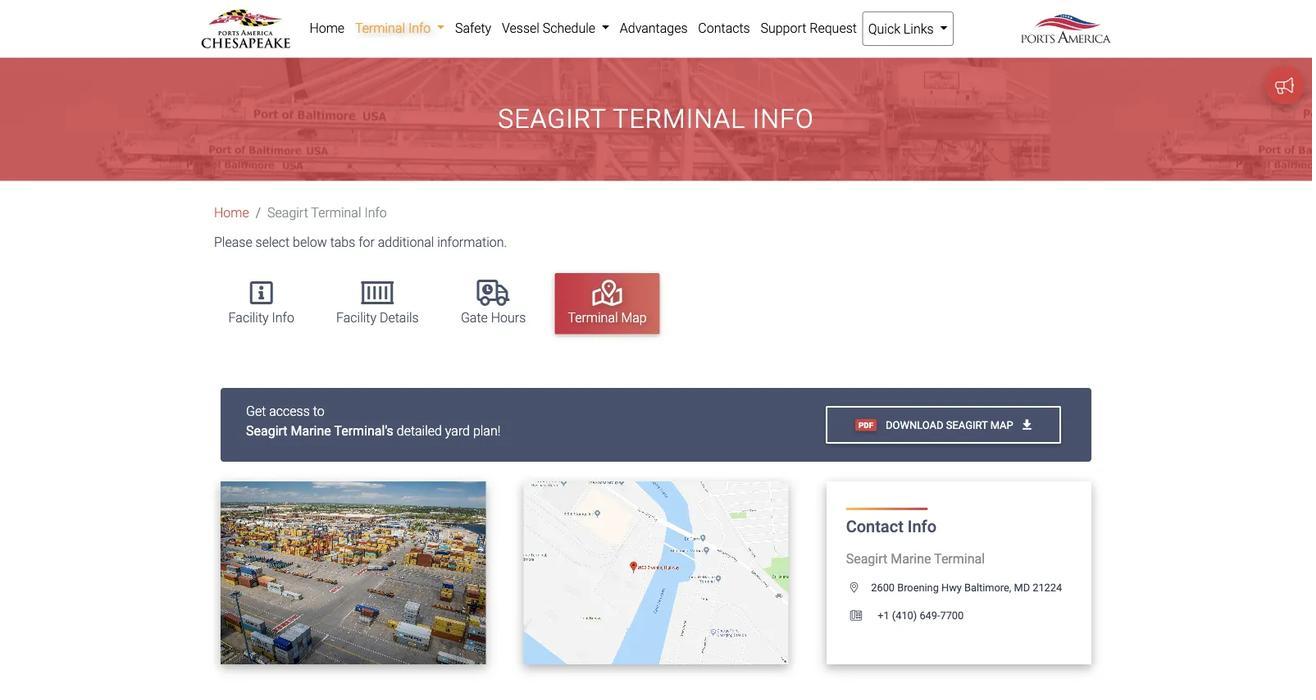 Task type: locate. For each thing, give the bounding box(es) containing it.
info inside the facility info link
[[272, 310, 294, 326]]

seagirt marine terminal
[[846, 551, 985, 566]]

1 vertical spatial home
[[214, 205, 249, 221]]

2 facility from the left
[[336, 310, 377, 326]]

download
[[886, 419, 944, 431]]

to right access
[[313, 403, 324, 419]]

1 horizontal spatial to
[[337, 566, 350, 579]]

terminal info
[[355, 20, 434, 36]]

tab list
[[207, 265, 1111, 342]]

download seagirt map
[[883, 419, 1016, 431]]

marine
[[291, 423, 331, 438], [891, 551, 931, 566]]

click to zoom
[[305, 566, 386, 579]]

get directions
[[606, 566, 691, 579]]

1 vertical spatial to
[[337, 566, 350, 579]]

terminal map link
[[555, 273, 660, 334]]

0 vertical spatial seagirt terminal info
[[498, 104, 814, 134]]

map
[[990, 419, 1014, 431]]

home left terminal info
[[310, 20, 345, 36]]

facility left details at left top
[[336, 310, 377, 326]]

marine up broening
[[891, 551, 931, 566]]

7700
[[940, 609, 964, 621]]

1 horizontal spatial get
[[606, 566, 626, 579]]

facility for facility details
[[336, 310, 377, 326]]

1 vertical spatial get
[[606, 566, 626, 579]]

facility down please
[[228, 310, 269, 326]]

0 vertical spatial home link
[[304, 11, 350, 44]]

terminal
[[355, 20, 405, 36], [613, 104, 746, 134], [311, 205, 361, 221], [568, 310, 618, 326], [934, 551, 985, 566]]

info for terminal info
[[408, 20, 431, 36]]

home link left terminal info
[[304, 11, 350, 44]]

get left directions
[[606, 566, 626, 579]]

1 horizontal spatial seagirt terminal info
[[498, 104, 814, 134]]

get inside get  access to seagirt marine terminal's detailed yard plan!
[[246, 403, 266, 419]]

info inside contact info tab panel
[[908, 517, 937, 536]]

to right click
[[337, 566, 350, 579]]

contact info tab panel
[[202, 388, 1110, 684]]

contact
[[846, 517, 904, 536]]

2600 broening hwy baltimore, md 21224 link
[[846, 581, 1062, 593]]

0 vertical spatial home
[[310, 20, 345, 36]]

additional
[[378, 234, 434, 250]]

get for get  access to seagirt marine terminal's detailed yard plan!
[[246, 403, 266, 419]]

1 horizontal spatial marine
[[891, 551, 931, 566]]

+1 (410) 649-7700 link
[[846, 609, 964, 621]]

get left access
[[246, 403, 266, 419]]

home
[[310, 20, 345, 36], [214, 205, 249, 221]]

request
[[810, 20, 857, 36]]

1 horizontal spatial home
[[310, 20, 345, 36]]

quick
[[868, 21, 901, 36]]

home link
[[304, 11, 350, 44], [214, 205, 249, 221]]

0 horizontal spatial marine
[[291, 423, 331, 438]]

+1 (410) 649-7700
[[875, 609, 964, 621]]

21224
[[1033, 581, 1062, 593]]

to
[[313, 403, 324, 419], [337, 566, 350, 579]]

0 vertical spatial get
[[246, 403, 266, 419]]

+1
[[878, 609, 890, 621]]

terminal inside contact info tab panel
[[934, 551, 985, 566]]

map marker alt image
[[850, 582, 871, 592]]

home link up please
[[214, 205, 249, 221]]

0 horizontal spatial to
[[313, 403, 324, 419]]

0 vertical spatial to
[[313, 403, 324, 419]]

directions
[[629, 566, 688, 579]]

facility info link
[[215, 273, 307, 334]]

1 horizontal spatial home link
[[304, 11, 350, 44]]

access
[[269, 403, 310, 419]]

0 horizontal spatial home
[[214, 205, 249, 221]]

marine inside get  access to seagirt marine terminal's detailed yard plan!
[[291, 423, 331, 438]]

safety link
[[450, 11, 497, 44]]

home up please
[[214, 205, 249, 221]]

terminal info link
[[350, 11, 450, 44]]

get  access to seagirt marine terminal's detailed yard plan!
[[246, 403, 501, 438]]

0 vertical spatial marine
[[291, 423, 331, 438]]

hours
[[491, 310, 526, 326]]

tabs
[[330, 234, 355, 250]]

to inside button
[[337, 566, 350, 579]]

info inside terminal info link
[[408, 20, 431, 36]]

vessel schedule link
[[497, 11, 615, 44]]

pdf
[[859, 420, 873, 430]]

1 vertical spatial home link
[[214, 205, 249, 221]]

please select below tabs for additional information.
[[214, 234, 507, 250]]

seagirt terminal info
[[498, 104, 814, 134], [267, 205, 387, 221]]

to inside get  access to seagirt marine terminal's detailed yard plan!
[[313, 403, 324, 419]]

gate hours link
[[448, 273, 539, 334]]

contacts link
[[693, 11, 755, 44]]

phone office image
[[850, 610, 875, 620]]

marine down access
[[291, 423, 331, 438]]

1 vertical spatial seagirt terminal info
[[267, 205, 387, 221]]

yard
[[445, 423, 470, 438]]

get
[[246, 403, 266, 419], [606, 566, 626, 579]]

0 horizontal spatial facility
[[228, 310, 269, 326]]

1 horizontal spatial facility
[[336, 310, 377, 326]]

home inside home link
[[310, 20, 345, 36]]

support request
[[761, 20, 857, 36]]

tab list containing facility info
[[207, 265, 1111, 342]]

info
[[408, 20, 431, 36], [753, 104, 814, 134], [364, 205, 387, 221], [272, 310, 294, 326], [908, 517, 937, 536]]

(410)
[[892, 609, 917, 621]]

support request link
[[755, 11, 862, 44]]

get inside "link"
[[606, 566, 626, 579]]

facility details
[[336, 310, 419, 326]]

1 facility from the left
[[228, 310, 269, 326]]

home for left home link
[[214, 205, 249, 221]]

0 horizontal spatial seagirt terminal info
[[267, 205, 387, 221]]

0 horizontal spatial home link
[[214, 205, 249, 221]]

facility
[[228, 310, 269, 326], [336, 310, 377, 326]]

0 horizontal spatial get
[[246, 403, 266, 419]]

seagirt
[[498, 104, 606, 134], [267, 205, 308, 221], [946, 419, 988, 431], [246, 423, 288, 438], [846, 551, 888, 566]]

info for contact info
[[908, 517, 937, 536]]



Task type: vqa. For each thing, say whether or not it's contained in the screenshot.
Get corresponding to Get  access to Seagirt Marine Terminal's detailed yard plan!
yes



Task type: describe. For each thing, give the bounding box(es) containing it.
below
[[293, 234, 327, 250]]

support
[[761, 20, 807, 36]]

click
[[305, 566, 335, 579]]

gate
[[461, 310, 488, 326]]

broening
[[897, 581, 939, 593]]

quick links
[[868, 21, 937, 36]]

baltimore,
[[964, 581, 1012, 593]]

advantages
[[620, 20, 688, 36]]

facility info
[[228, 310, 294, 326]]

zoom
[[353, 566, 383, 579]]

contacts
[[698, 20, 750, 36]]

information.
[[437, 234, 507, 250]]

1 vertical spatial marine
[[891, 551, 931, 566]]

info for facility info
[[272, 310, 294, 326]]

terminal's
[[334, 423, 394, 438]]

2600
[[871, 581, 895, 593]]

detailed
[[397, 423, 442, 438]]

649-
[[920, 609, 940, 621]]

vessel
[[502, 20, 540, 36]]

safety
[[455, 20, 491, 36]]

2600 broening hwy baltimore, md 21224
[[871, 581, 1062, 593]]

advantages link
[[615, 11, 693, 44]]

hwy
[[942, 581, 962, 593]]

gate hours
[[461, 310, 526, 326]]

arrow alt to bottom image
[[1023, 419, 1032, 430]]

quick links link
[[862, 11, 954, 46]]

plan!
[[473, 423, 501, 438]]

map
[[621, 310, 647, 326]]

get for get directions
[[606, 566, 626, 579]]

click to zoom button
[[277, 554, 429, 592]]

md
[[1014, 581, 1030, 593]]

get directions link
[[578, 554, 734, 592]]

facility for facility info
[[228, 310, 269, 326]]

select
[[256, 234, 290, 250]]

home for rightmost home link
[[310, 20, 345, 36]]

facility details link
[[323, 273, 432, 334]]

vessel schedule
[[502, 20, 599, 36]]

directions image
[[691, 566, 706, 578]]

links
[[904, 21, 934, 36]]

seagirt inside get  access to seagirt marine terminal's detailed yard plan!
[[246, 423, 288, 438]]

terminal inside terminal info link
[[355, 20, 405, 36]]

terminal map
[[568, 310, 647, 326]]

search plus image
[[386, 566, 401, 578]]

schedule
[[543, 20, 595, 36]]

terminal inside terminal map link
[[568, 310, 618, 326]]

for
[[359, 234, 375, 250]]

please
[[214, 234, 252, 250]]

contact info
[[846, 517, 937, 536]]

details
[[380, 310, 419, 326]]



